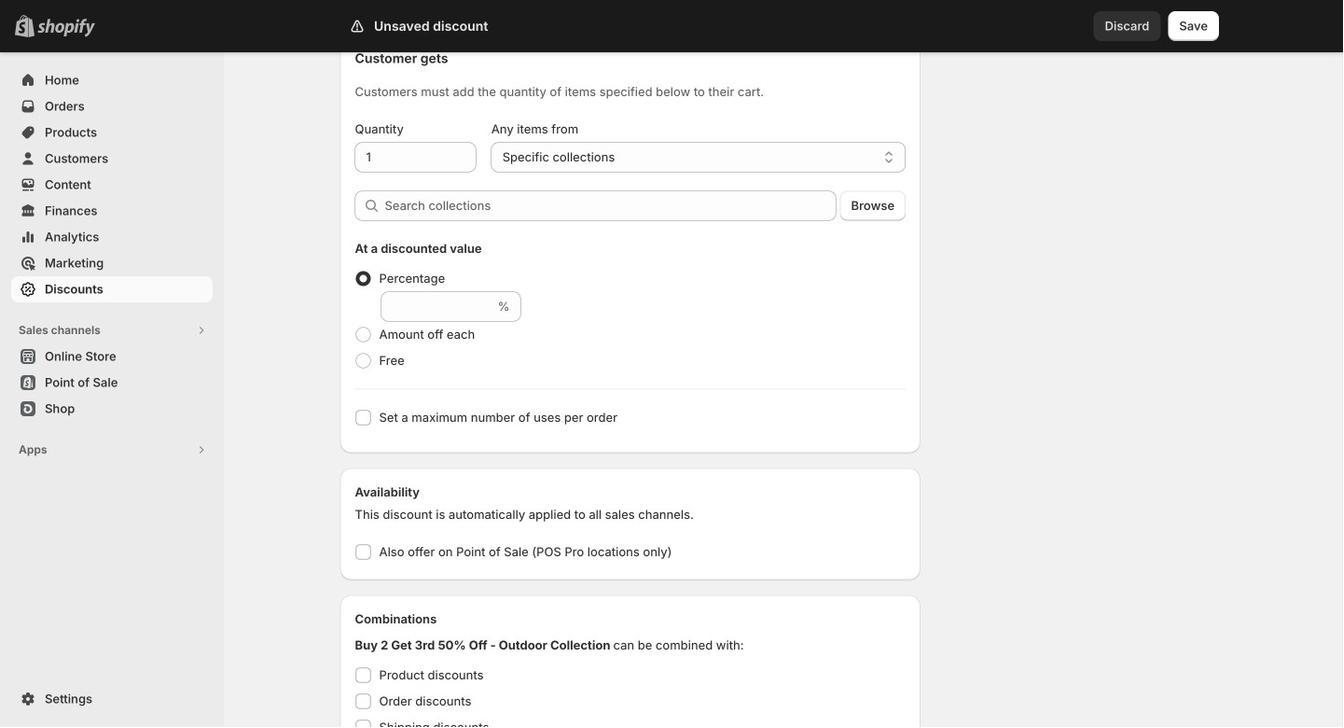 Task type: describe. For each thing, give the bounding box(es) containing it.
shopify image
[[37, 18, 95, 37]]

Search collections text field
[[385, 191, 837, 221]]



Task type: locate. For each thing, give the bounding box(es) containing it.
None text field
[[355, 142, 477, 172]]

None text field
[[381, 292, 494, 322]]



Task type: vqa. For each thing, say whether or not it's contained in the screenshot.
text box
yes



